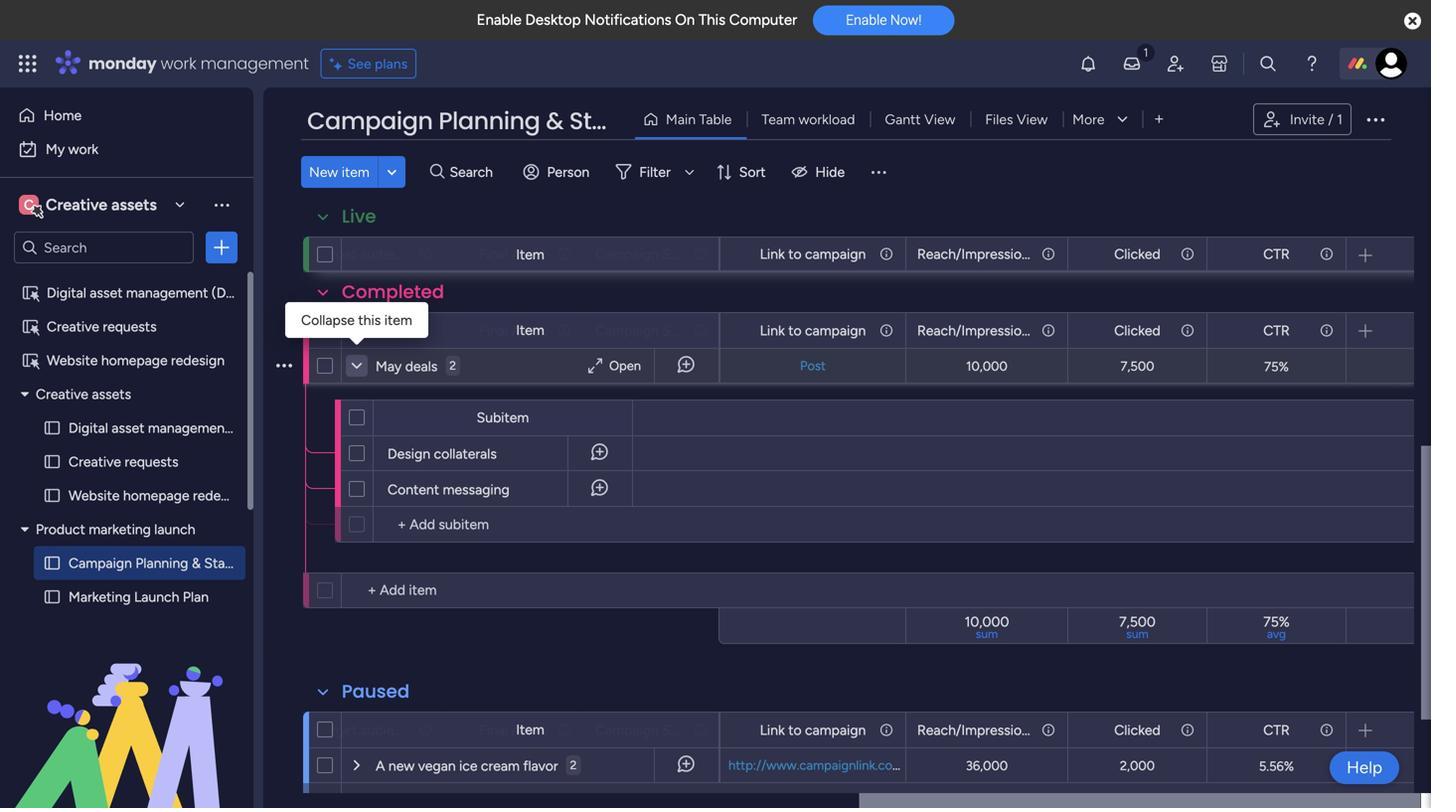Task type: locate. For each thing, give the bounding box(es) containing it.
1 vertical spatial target
[[317, 322, 357, 339]]

0 horizontal spatial sum
[[248, 627, 270, 641]]

options image down workspace options icon
[[212, 238, 232, 258]]

0 vertical spatial link
[[760, 246, 785, 262]]

3 public board image from the top
[[43, 588, 62, 606]]

0 vertical spatial target
[[317, 246, 357, 262]]

my work
[[46, 141, 99, 158]]

1 final asset field from the top
[[474, 243, 552, 265]]

(dam) for public board under template workspace image at the top of page
[[212, 284, 252, 301]]

/
[[1329, 111, 1334, 128]]

view right files
[[1017, 111, 1048, 128]]

final up cream
[[479, 722, 508, 739]]

3 ctr field from the top
[[1259, 719, 1295, 741]]

Link to campaign field
[[755, 243, 871, 265], [755, 320, 871, 342], [755, 719, 871, 741]]

1 horizontal spatial enable
[[846, 12, 887, 28]]

sum for 10,000
[[976, 627, 998, 641]]

ctr
[[1264, 246, 1290, 262], [1264, 322, 1290, 339], [1264, 722, 1290, 739]]

public board image
[[43, 452, 62, 471], [43, 486, 62, 505], [43, 588, 62, 606]]

2 final from the top
[[479, 322, 508, 339]]

public board under template workspace image for website homepage redesign
[[21, 351, 40, 370]]

to up http://www.campaignlink.com link
[[789, 722, 802, 739]]

3 campaign status from the top
[[596, 722, 703, 739]]

options image
[[276, 341, 292, 390]]

1 public board image from the top
[[43, 419, 62, 437]]

final asset up cream
[[479, 722, 547, 739]]

Clicked field
[[1110, 243, 1166, 265], [1110, 320, 1166, 342], [1110, 719, 1166, 741]]

1 vertical spatial creative assets
[[36, 386, 131, 403]]

1 vertical spatial public board image
[[43, 486, 62, 505]]

0 vertical spatial asset
[[512, 246, 547, 262]]

final down search field
[[479, 246, 508, 262]]

1 vertical spatial 2
[[570, 758, 577, 773]]

reach/impressions for second reach/impressions field from the top of the page
[[918, 322, 1036, 339]]

0 vertical spatial item
[[342, 164, 370, 180]]

3 asset from the top
[[512, 722, 547, 739]]

1 campaign status from the top
[[596, 246, 703, 262]]

item down person popup button in the left of the page
[[516, 246, 545, 263]]

sum for 7,500
[[1127, 627, 1149, 641]]

Target audience field
[[312, 243, 417, 265], [312, 320, 417, 342], [312, 719, 417, 741]]

2 vertical spatial final asset
[[479, 722, 547, 739]]

digital for public board image corresponding to digital asset management (dam)
[[69, 420, 108, 436]]

enable left now!
[[846, 12, 887, 28]]

requests for creative requests's public board under template workspace icon
[[103, 318, 157, 335]]

campaign for campaign status field associated with paused
[[596, 722, 659, 739]]

3 final from the top
[[479, 722, 508, 739]]

campaign inside campaign planning & status field
[[307, 104, 433, 138]]

2 horizontal spatial sum
[[1127, 627, 1149, 641]]

1 to from the top
[[789, 246, 802, 262]]

public board under template workspace image up caret down icon
[[21, 351, 40, 370]]

post
[[800, 358, 826, 374]]

target up the women
[[317, 722, 357, 739]]

final asset field up cream
[[474, 719, 552, 741]]

10,000
[[967, 358, 1008, 374], [965, 613, 1010, 630]]

2 link from the top
[[760, 322, 785, 339]]

3 link to campaign field from the top
[[755, 719, 871, 741]]

Reach/Impressions field
[[913, 243, 1036, 265], [913, 320, 1036, 342], [913, 719, 1036, 741]]

0 vertical spatial &
[[546, 104, 564, 138]]

enable now! button
[[813, 5, 955, 35]]

target audience field down live field
[[312, 243, 417, 265]]

2 sum from the left
[[976, 627, 998, 641]]

sum inside 7,500 sum
[[1127, 627, 1149, 641]]

0 vertical spatial campaign status field
[[591, 243, 703, 265]]

campaign
[[307, 104, 433, 138], [596, 246, 659, 262], [596, 322, 659, 339], [69, 555, 132, 572], [596, 722, 659, 739]]

1 vertical spatial clicked field
[[1110, 320, 1166, 342]]

item for paused
[[516, 721, 545, 738]]

1 asset from the top
[[512, 246, 547, 262]]

asset up 'subitem'
[[512, 322, 547, 339]]

2 right flavor
[[570, 758, 577, 773]]

1 vertical spatial 7,500
[[1120, 613, 1156, 630]]

creative requests down search in workspace field
[[47, 318, 157, 335]]

asset for 3rd final asset field from the bottom
[[512, 246, 547, 262]]

reach/impressions for first reach/impressions field from the top
[[918, 246, 1036, 262]]

1
[[1337, 111, 1343, 128]]

1 campaign from the top
[[805, 246, 866, 262]]

work right monday
[[161, 52, 196, 75]]

campaign down hide
[[805, 246, 866, 262]]

management
[[201, 52, 309, 75], [126, 284, 208, 301], [148, 420, 230, 436]]

workspace selection element
[[19, 193, 160, 219]]

1 horizontal spatial options image
[[1364, 107, 1388, 131]]

CTR field
[[1259, 243, 1295, 265], [1259, 320, 1295, 342], [1259, 719, 1295, 741]]

1 vertical spatial ctr field
[[1259, 320, 1295, 342]]

main table button
[[635, 103, 747, 135]]

public board image
[[43, 419, 62, 437], [43, 554, 62, 573]]

1 clicked field from the top
[[1110, 243, 1166, 265]]

view right gantt
[[925, 111, 956, 128]]

target left the this
[[317, 322, 357, 339]]

2 button right flavor
[[566, 748, 581, 783]]

2 vertical spatial link to campaign
[[760, 722, 866, 739]]

0 horizontal spatial campaign planning & status
[[69, 555, 245, 572]]

v2 search image
[[430, 161, 445, 183]]

item
[[342, 164, 370, 180], [384, 312, 412, 329]]

final for 1st final asset field from the bottom of the page
[[479, 722, 508, 739]]

column information image
[[557, 246, 573, 262], [879, 246, 895, 262], [1041, 246, 1057, 262], [278, 323, 294, 339], [418, 323, 433, 339], [557, 323, 573, 339], [693, 323, 709, 339], [879, 323, 895, 339], [1180, 323, 1196, 339], [1319, 323, 1335, 339], [557, 722, 573, 738], [879, 722, 895, 738]]

sum for $20
[[248, 627, 270, 641]]

0 vertical spatial link to campaign field
[[755, 243, 871, 265]]

sort button
[[708, 156, 778, 188]]

None field
[[219, 243, 273, 265], [219, 320, 273, 342], [219, 719, 273, 741], [219, 243, 273, 265], [219, 320, 273, 342], [219, 719, 273, 741]]

1 image
[[1137, 41, 1155, 63]]

1 horizontal spatial 2 button
[[566, 748, 581, 783]]

5.56%
[[1260, 759, 1295, 775]]

campaign up post link
[[805, 322, 866, 339]]

creative assets right caret down icon
[[36, 386, 131, 403]]

1 vertical spatial &
[[192, 555, 201, 572]]

creative inside workspace selection element
[[46, 195, 107, 214]]

new
[[309, 164, 338, 180]]

target audience field up parents
[[312, 320, 417, 342]]

options image right 1
[[1364, 107, 1388, 131]]

final up 'subitem'
[[479, 322, 508, 339]]

2 clicked from the top
[[1115, 322, 1161, 339]]

a new vegan ice cream flavor
[[376, 758, 558, 775]]

target audience
[[317, 246, 417, 262], [317, 322, 417, 339], [317, 722, 417, 739]]

1 60 from the left
[[387, 758, 402, 773]]

2 vertical spatial item
[[516, 721, 545, 738]]

link to campaign down the hide popup button
[[760, 246, 866, 262]]

enable now!
[[846, 12, 922, 28]]

Campaign Status field
[[591, 243, 703, 265], [591, 320, 703, 342], [591, 719, 703, 741]]

0 vertical spatial reach/impressions
[[918, 246, 1036, 262]]

1 target audience from the top
[[317, 246, 417, 262]]

vegan
[[418, 758, 456, 775]]

2 link to campaign from the top
[[760, 322, 866, 339]]

0 horizontal spatial item
[[342, 164, 370, 180]]

work right my
[[68, 141, 99, 158]]

(dam)
[[212, 284, 252, 301], [233, 420, 274, 436]]

link to campaign field down the hide popup button
[[755, 243, 871, 265]]

target audience down live field
[[317, 246, 417, 262]]

2 enable from the left
[[846, 12, 887, 28]]

column information image
[[418, 246, 433, 262], [693, 246, 709, 262], [1180, 246, 1196, 262], [1319, 246, 1335, 262], [1041, 323, 1057, 339], [418, 722, 433, 738], [693, 722, 709, 738], [1041, 722, 1057, 738], [1180, 722, 1196, 738], [1319, 722, 1335, 738]]

option inside list box
[[0, 275, 254, 279]]

1 public board image from the top
[[43, 452, 62, 471]]

1 sum from the left
[[248, 627, 270, 641]]

campaign up http://www.campaignlink.com link
[[805, 722, 866, 739]]

2
[[450, 358, 456, 373], [570, 758, 577, 773]]

computer
[[730, 11, 798, 29]]

notifications image
[[1079, 54, 1099, 74]]

1 horizontal spatial campaign planning & status
[[307, 104, 643, 138]]

1 vertical spatial to
[[789, 322, 802, 339]]

2 to from the top
[[789, 322, 802, 339]]

creative assets up search in workspace field
[[46, 195, 157, 214]]

1 reach/impressions from the top
[[918, 246, 1036, 262]]

0 horizontal spatial view
[[925, 111, 956, 128]]

assets
[[111, 195, 157, 214], [92, 386, 131, 403]]

public board under template workspace image for creative requests
[[21, 317, 40, 336]]

3 sum from the left
[[1127, 627, 1149, 641]]

invite / 1
[[1290, 111, 1343, 128]]

0 vertical spatial 2 button
[[446, 348, 460, 384]]

1 vertical spatial link to campaign field
[[755, 320, 871, 342]]

0 vertical spatial creative assets
[[46, 195, 157, 214]]

website homepage redesign
[[47, 352, 225, 369], [69, 487, 247, 504]]

60 left the ice
[[436, 758, 451, 773]]

1 30- from the left
[[368, 758, 387, 773]]

item up flavor
[[516, 721, 545, 738]]

campaign planning & status
[[307, 104, 643, 138], [69, 555, 245, 572]]

Final Asset field
[[474, 243, 552, 265], [474, 320, 552, 342], [474, 719, 552, 741]]

enable left desktop
[[477, 11, 522, 29]]

men
[[391, 758, 414, 773]]

1 horizontal spatial &
[[546, 104, 564, 138]]

plan
[[183, 589, 209, 605]]

men 30-60
[[391, 758, 451, 773]]

3 campaign from the top
[[805, 722, 866, 739]]

public board image for marketing launch plan
[[43, 588, 62, 606]]

my work option
[[12, 133, 242, 165]]

3 final asset field from the top
[[474, 719, 552, 741]]

gantt view button
[[870, 103, 971, 135]]

item down completed field
[[384, 312, 412, 329]]

requests down search in workspace field
[[103, 318, 157, 335]]

2 vertical spatial target audience field
[[312, 719, 417, 741]]

0 vertical spatial final
[[479, 246, 508, 262]]

caret down image
[[21, 387, 29, 401]]

1 vertical spatial campaign status
[[596, 322, 703, 339]]

1 vertical spatial 10,000
[[965, 613, 1010, 630]]

option
[[0, 275, 254, 279]]

list box
[[0, 272, 274, 745]]

2 for may deals
[[450, 358, 456, 373]]

invite members image
[[1166, 54, 1186, 74]]

work inside option
[[68, 141, 99, 158]]

lottie animation image
[[0, 607, 254, 808]]

ice
[[459, 758, 478, 775]]

1 public board under template workspace image from the top
[[21, 317, 40, 336]]

asset for public board under template workspace image at the top of page
[[90, 284, 123, 301]]

1 vertical spatial paused
[[630, 757, 675, 774]]

lottie animation element
[[0, 607, 254, 808]]

workload
[[799, 111, 855, 128]]

2 view from the left
[[1017, 111, 1048, 128]]

1 vertical spatial link to campaign
[[760, 322, 866, 339]]

3 to from the top
[[789, 722, 802, 739]]

1 ctr from the top
[[1264, 246, 1290, 262]]

final asset
[[479, 246, 547, 262], [479, 322, 547, 339], [479, 722, 547, 739]]

0 vertical spatial assets
[[111, 195, 157, 214]]

2 ctr from the top
[[1264, 322, 1290, 339]]

assets right caret down icon
[[92, 386, 131, 403]]

filter
[[640, 164, 671, 180]]

2 30- from the left
[[417, 758, 436, 773]]

public board under template workspace image down public board under template workspace image at the top of page
[[21, 317, 40, 336]]

1 vertical spatial item
[[516, 322, 545, 339]]

to down the hide popup button
[[789, 246, 802, 262]]

1 final from the top
[[479, 246, 508, 262]]

final asset up 'subitem'
[[479, 322, 547, 339]]

collapse this item
[[301, 312, 412, 329]]

0 vertical spatial final asset
[[479, 246, 547, 262]]

view for gantt view
[[925, 111, 956, 128]]

0 vertical spatial clicked field
[[1110, 243, 1166, 265]]

3 item from the top
[[516, 721, 545, 738]]

flavor
[[523, 758, 558, 775]]

2 vertical spatial public board image
[[43, 588, 62, 606]]

design
[[388, 445, 431, 462]]

target down live field
[[317, 246, 357, 262]]

0 vertical spatial 7,500
[[1121, 358, 1155, 374]]

& inside list box
[[192, 555, 201, 572]]

0 vertical spatial completed
[[342, 279, 444, 305]]

1 vertical spatial options image
[[212, 238, 232, 258]]

1 vertical spatial target audience
[[317, 322, 417, 339]]

2 button for a new vegan ice cream flavor
[[566, 748, 581, 783]]

1 link from the top
[[760, 246, 785, 262]]

final asset field up 'subitem'
[[474, 320, 552, 342]]

creative requests up marketing
[[69, 453, 179, 470]]

item right new
[[342, 164, 370, 180]]

0 vertical spatial target audience field
[[312, 243, 417, 265]]

audience up a
[[360, 722, 417, 739]]

1 vertical spatial final
[[479, 322, 508, 339]]

digital for public board under template workspace image at the top of page
[[47, 284, 86, 301]]

0 vertical spatial campaign
[[805, 246, 866, 262]]

sum inside "10,000 sum"
[[976, 627, 998, 641]]

1 target audience field from the top
[[312, 243, 417, 265]]

1 horizontal spatial planning
[[439, 104, 540, 138]]

creative right workspace image
[[46, 195, 107, 214]]

1 vertical spatial 75%
[[1264, 613, 1290, 630]]

open
[[609, 358, 641, 374]]

1 vertical spatial campaign planning & status
[[69, 555, 245, 572]]

1 vertical spatial planning
[[135, 555, 188, 572]]

deals
[[405, 358, 438, 375]]

campaign planning & status up the launch
[[69, 555, 245, 572]]

audience up completed field
[[360, 246, 417, 262]]

team
[[762, 111, 795, 128]]

$20 for $20
[[248, 358, 270, 374]]

60 right a
[[387, 758, 402, 773]]

table
[[699, 111, 732, 128]]

2 vertical spatial final asset field
[[474, 719, 552, 741]]

to for 2nd link to campaign field from the top of the page
[[789, 322, 802, 339]]

requests
[[103, 318, 157, 335], [125, 453, 179, 470]]

0 vertical spatial clicked
[[1115, 246, 1161, 262]]

2 public board image from the top
[[43, 486, 62, 505]]

1 ctr field from the top
[[1259, 243, 1295, 265]]

more button
[[1063, 103, 1143, 135]]

0 vertical spatial asset
[[90, 284, 123, 301]]

link
[[760, 246, 785, 262], [760, 322, 785, 339], [760, 722, 785, 739]]

campaign planning & status up search field
[[307, 104, 643, 138]]

0 vertical spatial audience
[[360, 246, 417, 262]]

main table
[[666, 111, 732, 128]]

completed
[[342, 279, 444, 305], [617, 357, 687, 374]]

redesign up launch
[[193, 487, 247, 504]]

asset up flavor
[[512, 722, 547, 739]]

sort
[[740, 164, 766, 180]]

0 vertical spatial item
[[516, 246, 545, 263]]

list box containing digital asset management (dam)
[[0, 272, 274, 745]]

2 button right 'deals'
[[446, 348, 460, 384]]

2 asset from the top
[[512, 322, 547, 339]]

1 vertical spatial $20
[[247, 613, 271, 630]]

hide button
[[784, 156, 857, 188]]

item up 'subitem'
[[516, 322, 545, 339]]

2 right 'deals'
[[450, 358, 456, 373]]

3 campaign status field from the top
[[591, 719, 703, 741]]

desktop
[[525, 11, 581, 29]]

target audience up parents
[[317, 322, 417, 339]]

person
[[547, 164, 590, 180]]

digital
[[47, 284, 86, 301], [69, 420, 108, 436]]

post link
[[796, 358, 830, 374]]

3 clicked field from the top
[[1110, 719, 1166, 741]]

30- for women
[[368, 758, 387, 773]]

link for third link to campaign field from the bottom of the page
[[760, 246, 785, 262]]

reach/impressions
[[918, 246, 1036, 262], [918, 322, 1036, 339], [918, 722, 1036, 739]]

1 vertical spatial (dam)
[[233, 420, 274, 436]]

0 vertical spatial 2
[[450, 358, 456, 373]]

final asset field down search field
[[474, 243, 552, 265]]

3 link from the top
[[760, 722, 785, 739]]

website
[[47, 352, 98, 369], [69, 487, 120, 504]]

target audience field up women 30-60
[[312, 719, 417, 741]]

1 link to campaign from the top
[[760, 246, 866, 262]]

75%
[[1265, 359, 1289, 375], [1264, 613, 1290, 630]]

sum inside $20 sum
[[248, 627, 270, 641]]

1 vertical spatial final asset
[[479, 322, 547, 339]]

arrow down image
[[678, 160, 702, 184]]

1 vertical spatial website homepage redesign
[[69, 487, 247, 504]]

requests up launch
[[125, 453, 179, 470]]

1 item from the top
[[516, 246, 545, 263]]

& up plan on the bottom of page
[[192, 555, 201, 572]]

link to campaign field up post link
[[755, 320, 871, 342]]

& up person popup button in the left of the page
[[546, 104, 564, 138]]

now!
[[891, 12, 922, 28]]

2 clicked field from the top
[[1110, 320, 1166, 342]]

item
[[516, 246, 545, 263], [516, 322, 545, 339], [516, 721, 545, 738]]

2 vertical spatial asset
[[512, 722, 547, 739]]

audience up may at the left of the page
[[360, 322, 417, 339]]

item for live
[[516, 246, 545, 263]]

2 item from the top
[[516, 322, 545, 339]]

1 reach/impressions field from the top
[[913, 243, 1036, 265]]

clicked
[[1115, 246, 1161, 262], [1115, 322, 1161, 339], [1115, 722, 1161, 739]]

2 target audience from the top
[[317, 322, 417, 339]]

reach/impressions for third reach/impressions field from the top
[[918, 722, 1036, 739]]

7,500 for 7,500 sum
[[1120, 613, 1156, 630]]

public board image for website homepage redesign
[[43, 486, 62, 505]]

2 vertical spatial campaign status
[[596, 722, 703, 739]]

asset
[[90, 284, 123, 301], [112, 420, 145, 436]]

2 public board image from the top
[[43, 554, 62, 573]]

30- for men
[[417, 758, 436, 773]]

planning up the launch
[[135, 555, 188, 572]]

3 reach/impressions from the top
[[918, 722, 1036, 739]]

2 campaign status from the top
[[596, 322, 703, 339]]

1 horizontal spatial 30-
[[417, 758, 436, 773]]

women
[[324, 758, 365, 773]]

sum
[[248, 627, 270, 641], [976, 627, 998, 641], [1127, 627, 1149, 641]]

60 for men 30-60
[[436, 758, 451, 773]]

select product image
[[18, 54, 38, 74]]

75% for 75%
[[1265, 359, 1289, 375]]

2 campaign status field from the top
[[591, 320, 703, 342]]

1 vertical spatial audience
[[360, 322, 417, 339]]

7,500
[[1121, 358, 1155, 374], [1120, 613, 1156, 630]]

my work link
[[12, 133, 242, 165]]

link to campaign up http://www.campaignlink.com link
[[760, 722, 866, 739]]

redesign left options image
[[171, 352, 225, 369]]

target audience up women 30-60
[[317, 722, 417, 739]]

1 target from the top
[[317, 246, 357, 262]]

(dam) for public board image corresponding to digital asset management (dam)
[[233, 420, 274, 436]]

+ Add subitem text field
[[384, 513, 592, 537]]

1 clicked from the top
[[1115, 246, 1161, 262]]

view for files view
[[1017, 111, 1048, 128]]

0 vertical spatial digital
[[47, 284, 86, 301]]

30- left new
[[368, 758, 387, 773]]

1 vertical spatial campaign status field
[[591, 320, 703, 342]]

campaign planning & status inside field
[[307, 104, 643, 138]]

0 horizontal spatial completed
[[342, 279, 444, 305]]

campaign status
[[596, 246, 703, 262], [596, 322, 703, 339], [596, 722, 703, 739]]

$20 sum
[[247, 613, 271, 641]]

2 vertical spatial final
[[479, 722, 508, 739]]

assets up search in workspace field
[[111, 195, 157, 214]]

public board under template workspace image
[[21, 317, 40, 336], [21, 351, 40, 370]]

planning up search field
[[439, 104, 540, 138]]

campaign for 3rd campaign status field from the bottom of the page
[[596, 246, 659, 262]]

1 vertical spatial reach/impressions
[[918, 322, 1036, 339]]

1 view from the left
[[925, 111, 956, 128]]

0 vertical spatial 10,000
[[967, 358, 1008, 374]]

enable inside "button"
[[846, 12, 887, 28]]

to up post link
[[789, 322, 802, 339]]

1 vertical spatial public board under template workspace image
[[21, 351, 40, 370]]

1 audience from the top
[[360, 246, 417, 262]]

&
[[546, 104, 564, 138], [192, 555, 201, 572]]

2 60 from the left
[[436, 758, 451, 773]]

john smith image
[[1376, 48, 1408, 80]]

campaign for campaign planning & status field
[[307, 104, 433, 138]]

monday work management
[[88, 52, 309, 75]]

add view image
[[1156, 112, 1164, 127]]

caret down image
[[21, 522, 29, 536]]

management for public board image corresponding to digital asset management (dam)
[[148, 420, 230, 436]]

final asset down search field
[[479, 246, 547, 262]]

work
[[161, 52, 196, 75], [68, 141, 99, 158]]

$20 for $20 sum
[[247, 613, 271, 630]]

0 vertical spatial public board image
[[43, 452, 62, 471]]

2 reach/impressions from the top
[[918, 322, 1036, 339]]

30- right men
[[417, 758, 436, 773]]

2 public board under template workspace image from the top
[[21, 351, 40, 370]]

0 horizontal spatial paused
[[342, 679, 410, 704]]

enable
[[477, 11, 522, 29], [846, 12, 887, 28]]

link to campaign field up http://www.campaignlink.com link
[[755, 719, 871, 741]]

2 vertical spatial management
[[148, 420, 230, 436]]

1 enable from the left
[[477, 11, 522, 29]]

1 vertical spatial website
[[69, 487, 120, 504]]

1 horizontal spatial item
[[384, 312, 412, 329]]

1 horizontal spatial view
[[1017, 111, 1048, 128]]

0 horizontal spatial 30-
[[368, 758, 387, 773]]

1 horizontal spatial 2
[[570, 758, 577, 773]]

2 button for may deals
[[446, 348, 460, 384]]

link to campaign up post link
[[760, 322, 866, 339]]

1 vertical spatial link
[[760, 322, 785, 339]]

2 vertical spatial link to campaign field
[[755, 719, 871, 741]]

1 vertical spatial work
[[68, 141, 99, 158]]

0 vertical spatial redesign
[[171, 352, 225, 369]]

options image
[[1364, 107, 1388, 131], [212, 238, 232, 258]]

1 vertical spatial 2 button
[[566, 748, 581, 783]]

asset down person popup button in the left of the page
[[512, 246, 547, 262]]

1 final asset from the top
[[479, 246, 547, 262]]



Task type: vqa. For each thing, say whether or not it's contained in the screenshot.
3rd the Final Asset field
yes



Task type: describe. For each thing, give the bounding box(es) containing it.
& inside field
[[546, 104, 564, 138]]

36,000
[[966, 758, 1008, 774]]

help button
[[1330, 752, 1400, 784]]

3 audience from the top
[[360, 722, 417, 739]]

0 vertical spatial homepage
[[101, 352, 168, 369]]

creative down search in workspace field
[[47, 318, 99, 335]]

main
[[666, 111, 696, 128]]

search everything image
[[1259, 54, 1279, 74]]

10,000 for 10,000
[[967, 358, 1008, 374]]

home option
[[12, 99, 242, 131]]

http://www.campaignlink.com
[[729, 758, 904, 774]]

0 horizontal spatial options image
[[212, 238, 232, 258]]

c
[[24, 196, 34, 213]]

notifications
[[585, 11, 672, 29]]

paused inside paused field
[[342, 679, 410, 704]]

plans
[[375, 55, 408, 72]]

3 target from the top
[[317, 722, 357, 739]]

creative assets inside list box
[[36, 386, 131, 403]]

work for my
[[68, 141, 99, 158]]

1 vertical spatial digital asset management (dam)
[[69, 420, 274, 436]]

see plans
[[348, 55, 408, 72]]

0 vertical spatial options image
[[1364, 107, 1388, 131]]

this
[[358, 312, 381, 329]]

final for 3rd final asset field from the bottom
[[479, 246, 508, 262]]

parents
[[355, 358, 395, 373]]

menu image
[[869, 162, 889, 182]]

10,000 for 10,000 sum
[[965, 613, 1010, 630]]

completed inside field
[[342, 279, 444, 305]]

person button
[[515, 156, 602, 188]]

2 ctr field from the top
[[1259, 320, 1295, 342]]

cream
[[481, 758, 520, 775]]

files view button
[[971, 103, 1063, 135]]

item for completed
[[516, 322, 545, 339]]

subitem
[[477, 409, 529, 426]]

3 link to campaign from the top
[[760, 722, 866, 739]]

product
[[36, 521, 85, 538]]

status inside field
[[569, 104, 643, 138]]

new item
[[309, 164, 370, 180]]

$300
[[244, 758, 274, 774]]

2 for a new vegan ice cream flavor
[[570, 758, 577, 773]]

public board under template workspace image
[[21, 283, 40, 302]]

1 horizontal spatial completed
[[617, 357, 687, 374]]

avg
[[1268, 627, 1287, 641]]

monday
[[88, 52, 157, 75]]

2 final asset field from the top
[[474, 320, 552, 342]]

angle down image
[[387, 165, 397, 179]]

1 vertical spatial creative requests
[[69, 453, 179, 470]]

work for monday
[[161, 52, 196, 75]]

Completed field
[[337, 279, 449, 305]]

new
[[389, 758, 415, 775]]

0 vertical spatial creative requests
[[47, 318, 157, 335]]

3 clicked from the top
[[1115, 722, 1161, 739]]

7,500 sum
[[1120, 613, 1156, 641]]

campaign status for paused
[[596, 722, 703, 739]]

collaterals
[[434, 445, 497, 462]]

2,000
[[1120, 758, 1155, 774]]

item inside 'button'
[[342, 164, 370, 180]]

75% for 75% avg
[[1264, 613, 1290, 630]]

invite / 1 button
[[1254, 103, 1352, 135]]

marketing
[[69, 589, 131, 605]]

live
[[342, 204, 376, 229]]

more
[[1073, 111, 1105, 128]]

new item button
[[301, 156, 378, 188]]

campaign status for completed
[[596, 322, 703, 339]]

files view
[[986, 111, 1048, 128]]

0 vertical spatial website homepage redesign
[[47, 352, 225, 369]]

2 link to campaign field from the top
[[755, 320, 871, 342]]

0 vertical spatial management
[[201, 52, 309, 75]]

2 reach/impressions field from the top
[[913, 320, 1036, 342]]

content
[[388, 481, 439, 498]]

marketing launch plan
[[69, 589, 209, 605]]

to for third link to campaign field from the top of the page
[[789, 722, 802, 739]]

design collaterals
[[388, 445, 497, 462]]

team workload button
[[747, 103, 870, 135]]

invite
[[1290, 111, 1325, 128]]

assets inside workspace selection element
[[111, 195, 157, 214]]

may deals
[[376, 358, 438, 375]]

launch
[[154, 521, 195, 538]]

gantt view
[[885, 111, 956, 128]]

collapse
[[301, 312, 355, 329]]

0 vertical spatial website
[[47, 352, 98, 369]]

a
[[376, 758, 385, 775]]

campaign inside list box
[[69, 555, 132, 572]]

3 target audience field from the top
[[312, 719, 417, 741]]

asset for 1st final asset field from the bottom of the page
[[512, 722, 547, 739]]

public board image for campaign planning & status
[[43, 554, 62, 573]]

3 final asset from the top
[[479, 722, 547, 739]]

75% avg
[[1264, 613, 1290, 641]]

2 campaign from the top
[[805, 322, 866, 339]]

enable desktop notifications on this computer
[[477, 11, 798, 29]]

management for public board under template workspace image at the top of page
[[126, 284, 208, 301]]

home link
[[12, 99, 242, 131]]

3 target audience from the top
[[317, 722, 417, 739]]

public board image for digital asset management (dam)
[[43, 419, 62, 437]]

2 final asset from the top
[[479, 322, 547, 339]]

dapulse close image
[[1405, 11, 1422, 32]]

to for third link to campaign field from the bottom of the page
[[789, 246, 802, 262]]

2 target from the top
[[317, 322, 357, 339]]

2 audience from the top
[[360, 322, 417, 339]]

link for 2nd link to campaign field from the top of the page
[[760, 322, 785, 339]]

Campaign Planning & Status field
[[302, 104, 643, 138]]

may
[[376, 358, 402, 375]]

women 30-60
[[324, 758, 402, 773]]

requests for public board icon related to creative requests
[[125, 453, 179, 470]]

1 vertical spatial redesign
[[193, 487, 247, 504]]

campaign status field for paused
[[591, 719, 703, 741]]

2 target audience field from the top
[[312, 320, 417, 342]]

enable for enable now!
[[846, 12, 887, 28]]

this
[[699, 11, 726, 29]]

1 vertical spatial assets
[[92, 386, 131, 403]]

60 for women 30-60
[[387, 758, 402, 773]]

creative right caret down icon
[[36, 386, 88, 403]]

1 horizontal spatial paused
[[630, 757, 675, 774]]

1 link to campaign field from the top
[[755, 243, 871, 265]]

help image
[[1302, 54, 1322, 74]]

3 reach/impressions field from the top
[[913, 719, 1036, 741]]

workspace image
[[19, 194, 39, 216]]

marketing
[[89, 521, 151, 538]]

1 vertical spatial homepage
[[123, 487, 190, 504]]

see
[[348, 55, 371, 72]]

1 campaign status field from the top
[[591, 243, 703, 265]]

0 horizontal spatial planning
[[135, 555, 188, 572]]

workspace options image
[[212, 195, 232, 215]]

content messaging
[[388, 481, 510, 498]]

asset for public board image corresponding to digital asset management (dam)
[[112, 420, 145, 436]]

Paused field
[[337, 679, 415, 705]]

0 vertical spatial digital asset management (dam)
[[47, 284, 252, 301]]

monday marketplace image
[[1210, 54, 1230, 74]]

team workload
[[762, 111, 855, 128]]

campaign for campaign status field related to completed
[[596, 322, 659, 339]]

help
[[1347, 758, 1383, 778]]

launch
[[134, 589, 179, 605]]

home
[[44, 107, 82, 124]]

gantt
[[885, 111, 921, 128]]

asset for 2nd final asset field
[[512, 322, 547, 339]]

10,000 sum
[[965, 613, 1010, 641]]

product marketing launch
[[36, 521, 195, 538]]

+ Add item text field
[[352, 579, 710, 603]]

Live field
[[337, 204, 381, 230]]

planning inside field
[[439, 104, 540, 138]]

3 ctr from the top
[[1264, 722, 1290, 739]]

creative up product marketing launch
[[69, 453, 121, 470]]

my
[[46, 141, 65, 158]]

update feed image
[[1122, 54, 1142, 74]]

creative assets inside workspace selection element
[[46, 195, 157, 214]]

public board image for creative requests
[[43, 452, 62, 471]]

on
[[675, 11, 695, 29]]

files
[[986, 111, 1014, 128]]

messaging
[[443, 481, 510, 498]]

enable for enable desktop notifications on this computer
[[477, 11, 522, 29]]

campaign status field for completed
[[591, 320, 703, 342]]

open button
[[583, 354, 646, 378]]

link for third link to campaign field from the top of the page
[[760, 722, 785, 739]]

hide
[[816, 164, 845, 180]]

Search in workspace field
[[42, 236, 166, 259]]

http://www.campaignlink.com link
[[725, 758, 908, 774]]

see plans button
[[321, 49, 417, 79]]

Search field
[[445, 158, 505, 186]]

final for 2nd final asset field
[[479, 322, 508, 339]]

filter button
[[608, 156, 702, 188]]

7,500 for 7,500
[[1121, 358, 1155, 374]]



